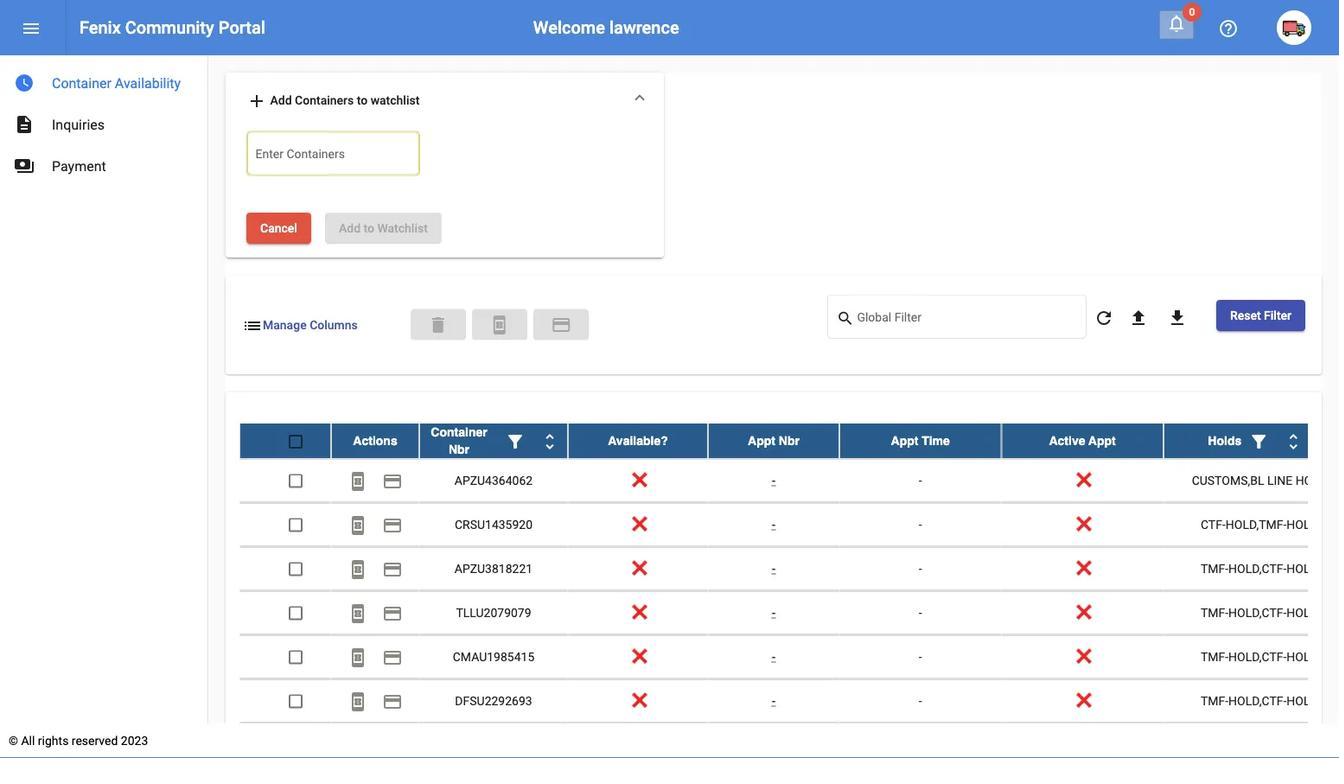 Task type: describe. For each thing, give the bounding box(es) containing it.
© all rights reserved 2023
[[9, 734, 148, 748]]

appt nbr column header
[[708, 423, 840, 458]]

- link for apzu4364062
[[772, 473, 776, 487]]

no color image inside "file_upload" button
[[1129, 308, 1150, 328]]

1 column header from the left
[[420, 423, 568, 458]]

file_download button
[[1161, 300, 1195, 335]]

book_online button for tllu2079079
[[341, 595, 375, 630]]

3 row from the top
[[240, 503, 1340, 547]]

available?
[[608, 434, 668, 448]]

menu button
[[14, 10, 48, 45]]

line
[[1268, 473, 1293, 487]]

no color image containing unfold_more
[[1284, 431, 1305, 452]]

payment for dfsu2292693
[[382, 691, 403, 712]]

appt time column header
[[840, 423, 1002, 458]]

appt for appt nbr
[[748, 434, 776, 448]]

list
[[242, 315, 263, 336]]

holds
[[1209, 434, 1242, 448]]

community
[[125, 17, 214, 38]]

Global Watchlist Filter field
[[858, 313, 1078, 327]]

1 filter_alt from the left
[[505, 431, 526, 452]]

add to watchlist
[[339, 221, 428, 235]]

payments
[[14, 156, 35, 176]]

availability
[[115, 75, 181, 91]]

active appt
[[1050, 434, 1117, 448]]

- link for crsu1435920
[[772, 517, 776, 531]]

customs,bl line hold
[[1193, 473, 1328, 487]]

- link for tllu2079079
[[772, 605, 776, 620]]

hold for dfsu2292693
[[1287, 694, 1319, 708]]

appt time
[[892, 434, 951, 448]]

tmf-hold,ctf-hold for dfsu2292693
[[1201, 694, 1319, 708]]

2 row from the top
[[240, 459, 1340, 503]]

5 cell from the left
[[708, 724, 840, 759]]

1 cell from the left
[[240, 724, 331, 759]]

filter_alt button for container nbr
[[498, 423, 533, 458]]

file_upload
[[1129, 308, 1150, 328]]

customs,bl
[[1193, 473, 1265, 487]]

7 cell from the left
[[1002, 724, 1164, 759]]

actions column header
[[331, 423, 420, 458]]

watchlist
[[371, 93, 420, 107]]

delete
[[428, 315, 449, 336]]

ctf-hold,tmf-hold
[[1201, 517, 1319, 531]]

nbr for appt nbr
[[779, 434, 800, 448]]

menu
[[21, 18, 42, 39]]

hold,ctf- for dfsu2292693
[[1229, 694, 1287, 708]]

add add containers to watchlist
[[247, 91, 420, 111]]

row containing filter_alt
[[240, 423, 1340, 459]]

payment
[[52, 158, 106, 174]]

hold,tmf-
[[1226, 517, 1287, 531]]

payment for apzu4364062
[[382, 471, 403, 492]]

description
[[14, 114, 35, 135]]

payment for apzu3818221
[[382, 559, 403, 580]]

to inside add to watchlist button
[[364, 221, 375, 235]]

payment button for apzu3818221
[[375, 551, 410, 586]]

2 filter_alt from the left
[[1249, 431, 1270, 452]]

unfold_more for container nbr
[[540, 431, 561, 452]]

6 row from the top
[[240, 635, 1340, 679]]

actions
[[353, 434, 398, 448]]

apzu3818221
[[455, 561, 533, 576]]

inquiries
[[52, 116, 105, 133]]

refresh
[[1094, 308, 1115, 328]]

book_online button for crsu1435920
[[341, 507, 375, 542]]

book_online button for apzu4364062
[[341, 463, 375, 498]]

grid containing filter_alt
[[240, 423, 1340, 759]]

hold for tllu2079079
[[1287, 605, 1319, 620]]

containers
[[295, 93, 354, 107]]

time
[[922, 434, 951, 448]]

filter
[[1265, 308, 1292, 323]]

payment for tllu2079079
[[382, 603, 403, 624]]

no color image containing add
[[247, 91, 267, 111]]

lawrence
[[610, 17, 680, 38]]

add to watchlist button
[[325, 213, 442, 244]]

all
[[21, 734, 35, 748]]

book_online for crsu1435920
[[348, 515, 369, 536]]

reset filter button
[[1217, 300, 1306, 331]]

payment button for dfsu2292693
[[375, 684, 410, 718]]

- link for apzu3818221
[[772, 561, 776, 576]]

payment for cmau1985415
[[382, 647, 403, 668]]

no color image containing description
[[14, 114, 35, 135]]

tmf- for cmau1985415
[[1201, 650, 1229, 664]]

add inside button
[[339, 221, 361, 235]]

list manage columns
[[242, 315, 358, 336]]

ctf-
[[1201, 517, 1226, 531]]

crsu1435920
[[455, 517, 533, 531]]

tmf- for tllu2079079
[[1201, 605, 1229, 620]]

payment button for crsu1435920
[[375, 507, 410, 542]]

- link for cmau1985415
[[772, 650, 776, 664]]

book_online button for dfsu2292693
[[341, 684, 375, 718]]

add inside add add containers to watchlist
[[270, 93, 292, 107]]

tmf-hold,ctf-hold for apzu3818221
[[1201, 561, 1319, 576]]

cancel
[[260, 221, 298, 235]]

portal
[[219, 17, 265, 38]]

book_online for cmau1985415
[[348, 647, 369, 668]]



Task type: vqa. For each thing, say whether or not it's contained in the screenshot.
payment button related to CMAU1985415
yes



Task type: locate. For each thing, give the bounding box(es) containing it.
payment for crsu1435920
[[382, 515, 403, 536]]

filter_alt right holds
[[1249, 431, 1270, 452]]

1 row from the top
[[240, 423, 1340, 459]]

0 horizontal spatial add
[[270, 93, 292, 107]]

file_upload button
[[1122, 300, 1157, 335]]

1 appt from the left
[[748, 434, 776, 448]]

1 hold,ctf- from the top
[[1229, 561, 1287, 576]]

tllu2079079
[[456, 605, 532, 620]]

container inside column header
[[431, 425, 488, 439]]

cancel button
[[247, 213, 311, 244]]

to
[[357, 93, 368, 107], [364, 221, 375, 235]]

container up apzu4364062 at the bottom of page
[[431, 425, 488, 439]]

reset filter
[[1231, 308, 1292, 323]]

-
[[772, 473, 776, 487], [919, 473, 923, 487], [772, 517, 776, 531], [919, 517, 923, 531], [772, 561, 776, 576], [919, 561, 923, 576], [772, 605, 776, 620], [919, 605, 923, 620], [772, 650, 776, 664], [919, 650, 923, 664], [772, 694, 776, 708], [919, 694, 923, 708]]

no color image inside "notifications_none" popup button
[[1167, 13, 1188, 34]]

tmf-hold,ctf-hold for tllu2079079
[[1201, 605, 1319, 620]]

tmf- for dfsu2292693
[[1201, 694, 1229, 708]]

container nbr
[[431, 425, 488, 456]]

1 horizontal spatial filter_alt
[[1249, 431, 1270, 452]]

no color image inside 'file_download' button
[[1168, 308, 1189, 328]]

column header up customs,bl line hold
[[1164, 423, 1340, 458]]

3 tmf- from the top
[[1201, 650, 1229, 664]]

1 horizontal spatial filter_alt button
[[1242, 423, 1277, 458]]

1 horizontal spatial add
[[339, 221, 361, 235]]

2 filter_alt button from the left
[[1242, 423, 1277, 458]]

file_download
[[1168, 308, 1189, 328]]

notifications_none
[[1167, 13, 1188, 34]]

no color image containing search
[[837, 308, 858, 329]]

2 unfold_more from the left
[[1284, 431, 1305, 452]]

4 - link from the top
[[772, 605, 776, 620]]

0 horizontal spatial filter_alt button
[[498, 423, 533, 458]]

4 hold,ctf- from the top
[[1229, 694, 1287, 708]]

payment button
[[534, 309, 589, 340], [375, 463, 410, 498], [375, 507, 410, 542], [375, 551, 410, 586], [375, 595, 410, 630], [375, 640, 410, 674], [375, 684, 410, 718]]

hold
[[1296, 473, 1328, 487], [1287, 517, 1319, 531], [1287, 561, 1319, 576], [1287, 605, 1319, 620], [1287, 650, 1319, 664], [1287, 694, 1319, 708]]

1 vertical spatial container
[[431, 425, 488, 439]]

fenix community portal
[[80, 17, 265, 38]]

book_online for apzu4364062
[[348, 471, 369, 492]]

1 horizontal spatial nbr
[[779, 434, 800, 448]]

no color image containing payments
[[14, 156, 35, 176]]

appt for appt time
[[892, 434, 919, 448]]

cell
[[240, 724, 331, 759], [331, 724, 420, 759], [420, 724, 568, 759], [568, 724, 708, 759], [708, 724, 840, 759], [840, 724, 1002, 759], [1002, 724, 1164, 759], [1164, 724, 1340, 759]]

no color image containing watch_later
[[14, 73, 35, 93]]

book_online button
[[472, 309, 528, 340], [341, 463, 375, 498], [341, 507, 375, 542], [341, 551, 375, 586], [341, 595, 375, 630], [341, 640, 375, 674], [341, 684, 375, 718]]

tmf- for apzu3818221
[[1201, 561, 1229, 576]]

2 horizontal spatial appt
[[1089, 434, 1117, 448]]

no color image containing menu
[[21, 18, 42, 39]]

container
[[52, 75, 112, 91], [431, 425, 488, 439]]

nbr for container nbr
[[449, 442, 470, 456]]

fenix
[[80, 17, 121, 38]]

None text field
[[256, 148, 411, 166]]

- link
[[772, 473, 776, 487], [772, 517, 776, 531], [772, 561, 776, 576], [772, 605, 776, 620], [772, 650, 776, 664], [772, 694, 776, 708]]

hold,ctf- for apzu3818221
[[1229, 561, 1287, 576]]

unfold_more for holds
[[1284, 431, 1305, 452]]

3 appt from the left
[[1089, 434, 1117, 448]]

1 tmf- from the top
[[1201, 561, 1229, 576]]

hold,ctf- for cmau1985415
[[1229, 650, 1287, 664]]

no color image containing help_outline
[[1219, 18, 1240, 39]]

no color image containing file_upload
[[1129, 308, 1150, 328]]

to inside add add containers to watchlist
[[357, 93, 368, 107]]

4 tmf-hold,ctf-hold from the top
[[1201, 694, 1319, 708]]

2 hold,ctf- from the top
[[1229, 605, 1287, 620]]

navigation containing watch_later
[[0, 55, 208, 187]]

hold for apzu4364062
[[1296, 473, 1328, 487]]

2 unfold_more button from the left
[[1277, 423, 1312, 458]]

no color image
[[1167, 13, 1188, 34], [1219, 18, 1240, 39], [14, 73, 35, 93], [247, 91, 267, 111], [14, 114, 35, 135], [14, 156, 35, 176], [1094, 308, 1115, 328], [837, 308, 858, 329], [490, 315, 510, 336], [551, 315, 572, 336], [540, 431, 561, 452], [348, 515, 369, 536], [348, 603, 369, 624], [348, 647, 369, 668], [382, 647, 403, 668], [348, 691, 369, 712], [382, 691, 403, 712]]

1 - link from the top
[[772, 473, 776, 487]]

filter_alt button for holds
[[1242, 423, 1277, 458]]

2 cell from the left
[[331, 724, 420, 759]]

7 row from the top
[[240, 679, 1340, 724]]

©
[[9, 734, 18, 748]]

1 unfold_more from the left
[[540, 431, 561, 452]]

no color image containing file_download
[[1168, 308, 1189, 328]]

0 horizontal spatial appt
[[748, 434, 776, 448]]

no color image
[[21, 18, 42, 39], [1129, 308, 1150, 328], [1168, 308, 1189, 328], [242, 315, 263, 336], [505, 431, 526, 452], [1249, 431, 1270, 452], [1284, 431, 1305, 452], [348, 471, 369, 492], [382, 471, 403, 492], [382, 515, 403, 536], [348, 559, 369, 580], [382, 559, 403, 580], [382, 603, 403, 624]]

hold for crsu1435920
[[1287, 517, 1319, 531]]

0 horizontal spatial filter_alt
[[505, 431, 526, 452]]

unfold_more button up apzu4364062 at the bottom of page
[[533, 423, 567, 458]]

rights
[[38, 734, 69, 748]]

3 cell from the left
[[420, 724, 568, 759]]

payment button for tllu2079079
[[375, 595, 410, 630]]

watchlist
[[378, 221, 428, 235]]

2 appt from the left
[[892, 434, 919, 448]]

welcome
[[534, 17, 606, 38]]

2 tmf- from the top
[[1201, 605, 1229, 620]]

container availability
[[52, 75, 181, 91]]

unfold_more button
[[533, 423, 567, 458], [1277, 423, 1312, 458]]

to left watchlist
[[364, 221, 375, 235]]

nbr
[[779, 434, 800, 448], [449, 442, 470, 456]]

3 hold,ctf- from the top
[[1229, 650, 1287, 664]]

6 - link from the top
[[772, 694, 776, 708]]

hold,ctf- for tllu2079079
[[1229, 605, 1287, 620]]

1 tmf-hold,ctf-hold from the top
[[1201, 561, 1319, 576]]

1 filter_alt button from the left
[[498, 423, 533, 458]]

1 horizontal spatial unfold_more
[[1284, 431, 1305, 452]]

navigation
[[0, 55, 208, 187]]

row
[[240, 423, 1340, 459], [240, 459, 1340, 503], [240, 503, 1340, 547], [240, 547, 1340, 591], [240, 591, 1340, 635], [240, 635, 1340, 679], [240, 679, 1340, 724], [240, 724, 1340, 759]]

book_online for dfsu2292693
[[348, 691, 369, 712]]

unfold_more button for holds
[[1277, 423, 1312, 458]]

8 cell from the left
[[1164, 724, 1340, 759]]

grid
[[240, 423, 1340, 759]]

1 horizontal spatial appt
[[892, 434, 919, 448]]

column header
[[420, 423, 568, 458], [1164, 423, 1340, 458]]

1 unfold_more button from the left
[[533, 423, 567, 458]]

1 horizontal spatial unfold_more button
[[1277, 423, 1312, 458]]

notifications_none button
[[1160, 10, 1195, 39]]

add right 'add'
[[270, 93, 292, 107]]

4 row from the top
[[240, 547, 1340, 591]]

add
[[270, 93, 292, 107], [339, 221, 361, 235]]

5 row from the top
[[240, 591, 1340, 635]]

help_outline
[[1219, 18, 1240, 39]]

container up 'inquiries'
[[52, 75, 112, 91]]

no color image containing unfold_more
[[540, 431, 561, 452]]

filter_alt
[[505, 431, 526, 452], [1249, 431, 1270, 452]]

container inside 'navigation'
[[52, 75, 112, 91]]

1 horizontal spatial column header
[[1164, 423, 1340, 458]]

book_online for tllu2079079
[[348, 603, 369, 624]]

1 horizontal spatial container
[[431, 425, 488, 439]]

no color image inside menu "button"
[[21, 18, 42, 39]]

book_online button for cmau1985415
[[341, 640, 375, 674]]

0 horizontal spatial unfold_more button
[[533, 423, 567, 458]]

appt inside column header
[[1089, 434, 1117, 448]]

book_online
[[490, 315, 510, 336], [348, 471, 369, 492], [348, 515, 369, 536], [348, 559, 369, 580], [348, 603, 369, 624], [348, 647, 369, 668], [348, 691, 369, 712]]

reserved
[[72, 734, 118, 748]]

cmau1985415
[[453, 650, 535, 664]]

nbr inside container nbr
[[449, 442, 470, 456]]

unfold_more button up line
[[1277, 423, 1312, 458]]

holds filter_alt
[[1209, 431, 1270, 452]]

filter_alt up apzu4364062 at the bottom of page
[[505, 431, 526, 452]]

2 column header from the left
[[1164, 423, 1340, 458]]

add left watchlist
[[339, 221, 361, 235]]

column header up apzu4364062 at the bottom of page
[[420, 423, 568, 458]]

book_online button for apzu3818221
[[341, 551, 375, 586]]

1 vertical spatial to
[[364, 221, 375, 235]]

active
[[1050, 434, 1086, 448]]

welcome lawrence
[[534, 17, 680, 38]]

search
[[837, 309, 855, 327]]

hold,ctf-
[[1229, 561, 1287, 576], [1229, 605, 1287, 620], [1229, 650, 1287, 664], [1229, 694, 1287, 708]]

add
[[247, 91, 267, 111]]

to left the watchlist
[[357, 93, 368, 107]]

reset
[[1231, 308, 1262, 323]]

2 tmf-hold,ctf-hold from the top
[[1201, 605, 1319, 620]]

no color image containing refresh
[[1094, 308, 1115, 328]]

tmf-hold,ctf-hold for cmau1985415
[[1201, 650, 1319, 664]]

refresh button
[[1087, 300, 1122, 335]]

0 horizontal spatial column header
[[420, 423, 568, 458]]

4 tmf- from the top
[[1201, 694, 1229, 708]]

0 vertical spatial to
[[357, 93, 368, 107]]

unfold_more button for container nbr
[[533, 423, 567, 458]]

❌
[[632, 473, 644, 487], [1077, 473, 1089, 487], [632, 517, 644, 531], [1077, 517, 1089, 531], [632, 561, 644, 576], [1077, 561, 1089, 576], [632, 605, 644, 620], [1077, 605, 1089, 620], [632, 650, 644, 664], [1077, 650, 1089, 664], [632, 694, 644, 708], [1077, 694, 1089, 708]]

tmf-hold,ctf-hold
[[1201, 561, 1319, 576], [1201, 605, 1319, 620], [1201, 650, 1319, 664], [1201, 694, 1319, 708]]

no color image inside refresh button
[[1094, 308, 1115, 328]]

appt nbr
[[748, 434, 800, 448]]

unfold_more
[[540, 431, 561, 452], [1284, 431, 1305, 452]]

8 row from the top
[[240, 724, 1340, 759]]

4 cell from the left
[[568, 724, 708, 759]]

tmf-
[[1201, 561, 1229, 576], [1201, 605, 1229, 620], [1201, 650, 1229, 664], [1201, 694, 1229, 708]]

available? column header
[[568, 423, 708, 458]]

0 horizontal spatial nbr
[[449, 442, 470, 456]]

0 vertical spatial container
[[52, 75, 112, 91]]

0 horizontal spatial unfold_more
[[540, 431, 561, 452]]

1 vertical spatial add
[[339, 221, 361, 235]]

apzu4364062
[[455, 473, 533, 487]]

appt
[[748, 434, 776, 448], [892, 434, 919, 448], [1089, 434, 1117, 448]]

0 horizontal spatial container
[[52, 75, 112, 91]]

payment button for cmau1985415
[[375, 640, 410, 674]]

payment
[[551, 315, 572, 336], [382, 471, 403, 492], [382, 515, 403, 536], [382, 559, 403, 580], [382, 603, 403, 624], [382, 647, 403, 668], [382, 691, 403, 712]]

active appt column header
[[1002, 423, 1164, 458]]

3 tmf-hold,ctf-hold from the top
[[1201, 650, 1319, 664]]

- link for dfsu2292693
[[772, 694, 776, 708]]

3 - link from the top
[[772, 561, 776, 576]]

container for nbr
[[431, 425, 488, 439]]

delete image
[[428, 315, 449, 336]]

hold for cmau1985415
[[1287, 650, 1319, 664]]

6 cell from the left
[[840, 724, 1002, 759]]

book_online for apzu3818221
[[348, 559, 369, 580]]

filter_alt button up customs,bl line hold
[[1242, 423, 1277, 458]]

payment button for apzu4364062
[[375, 463, 410, 498]]

manage
[[263, 318, 307, 333]]

help_outline button
[[1212, 10, 1247, 45]]

no color image containing notifications_none
[[1167, 13, 1188, 34]]

filter_alt button
[[498, 423, 533, 458], [1242, 423, 1277, 458]]

container for availability
[[52, 75, 112, 91]]

no color image inside help_outline popup button
[[1219, 18, 1240, 39]]

watch_later
[[14, 73, 35, 93]]

no color image containing list
[[242, 315, 263, 336]]

columns
[[310, 318, 358, 333]]

hold for apzu3818221
[[1287, 561, 1319, 576]]

2023
[[121, 734, 148, 748]]

2 - link from the top
[[772, 517, 776, 531]]

5 - link from the top
[[772, 650, 776, 664]]

dfsu2292693
[[455, 694, 533, 708]]

0 vertical spatial add
[[270, 93, 292, 107]]

filter_alt button up apzu4364062 at the bottom of page
[[498, 423, 533, 458]]

delete button
[[411, 309, 466, 340]]



